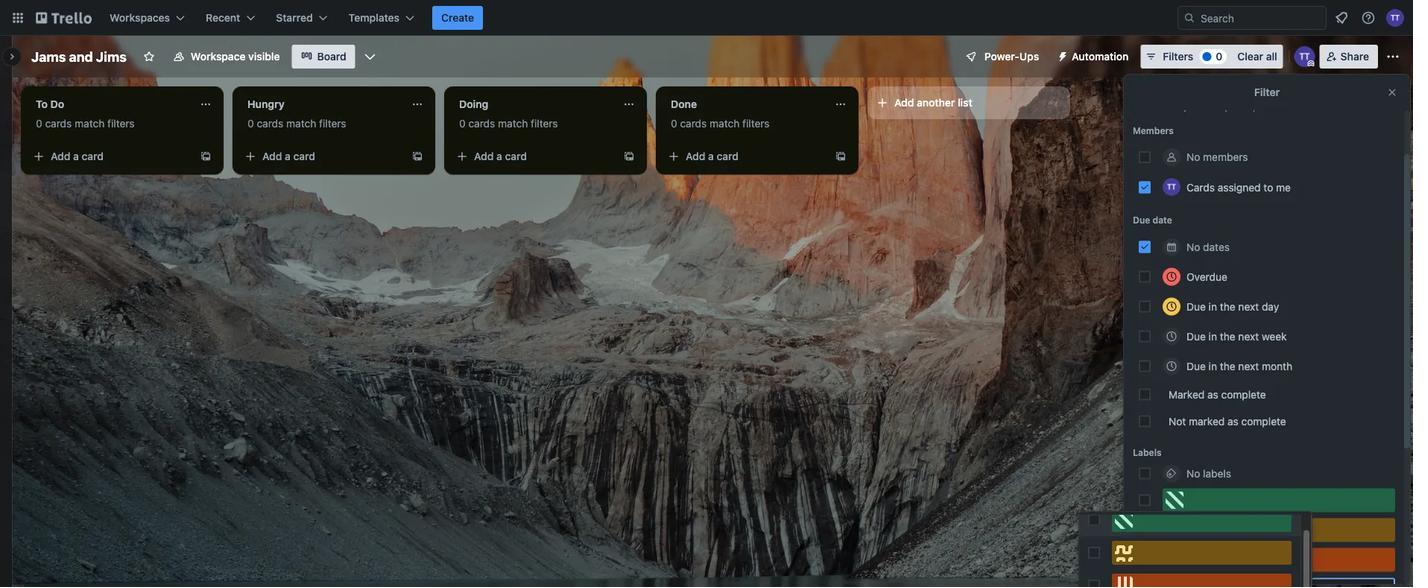 Task type: describe. For each thing, give the bounding box(es) containing it.
starred
[[276, 12, 313, 24]]

jams
[[31, 48, 66, 64]]

no members
[[1187, 151, 1248, 163]]

due for due in the next week
[[1187, 330, 1206, 342]]

jams and jims
[[31, 48, 127, 64]]

date
[[1153, 215, 1173, 225]]

workspace visible button
[[164, 45, 289, 69]]

to
[[36, 98, 48, 110]]

no for no members
[[1187, 151, 1201, 163]]

add a card for done
[[686, 150, 739, 163]]

no for no labels
[[1187, 467, 1201, 479]]

marked as complete
[[1169, 388, 1266, 400]]

switch to… image
[[10, 10, 25, 25]]

filters for doing
[[531, 117, 558, 130]]

card for done
[[717, 150, 739, 163]]

the for day
[[1220, 300, 1236, 312]]

due for due in the next month
[[1187, 360, 1206, 372]]

Doing text field
[[450, 92, 614, 116]]

color: yellow, title: none element
[[1163, 518, 1396, 542]]

create from template… image for hungry
[[412, 151, 423, 163]]

add left another
[[895, 97, 914, 109]]

due in the next week
[[1187, 330, 1287, 342]]

filters for to do
[[107, 117, 135, 130]]

cards for hungry
[[257, 117, 284, 130]]

marked
[[1189, 415, 1225, 427]]

next for day
[[1239, 300, 1259, 312]]

automation button
[[1051, 45, 1138, 69]]

to do
[[36, 98, 64, 110]]

0 cards match filters for hungry
[[248, 117, 346, 130]]

more.
[[1275, 102, 1297, 112]]

0 for to do
[[36, 117, 42, 130]]

clear all
[[1238, 50, 1278, 63]]

a for hungry
[[285, 150, 291, 163]]

match for done
[[710, 117, 740, 130]]

marked
[[1169, 388, 1205, 400]]

due date
[[1133, 215, 1173, 225]]

power-ups
[[985, 50, 1039, 63]]

members
[[1133, 125, 1174, 135]]

share
[[1341, 50, 1370, 63]]

Done text field
[[662, 92, 826, 116]]

week
[[1262, 330, 1287, 342]]

doing
[[459, 98, 489, 110]]

members,
[[1189, 102, 1228, 112]]

0 cards match filters for doing
[[459, 117, 558, 130]]

1 vertical spatial terry turtle (terryturtle) image
[[1163, 178, 1181, 196]]

members
[[1203, 151, 1248, 163]]

star or unstar board image
[[143, 51, 155, 63]]

Search field
[[1196, 7, 1326, 29]]

card for doing
[[505, 150, 527, 163]]

color: green, title: none image
[[1112, 508, 1292, 532]]

overdue
[[1187, 270, 1228, 283]]

1 horizontal spatial terry turtle (terryturtle) image
[[1387, 9, 1405, 27]]

To Do text field
[[27, 92, 191, 116]]

back to home image
[[36, 6, 92, 30]]

ups
[[1020, 50, 1039, 63]]

1 a from the left
[[73, 150, 79, 163]]

workspaces
[[110, 12, 170, 24]]

share button
[[1320, 45, 1378, 69]]

not marked as complete
[[1169, 415, 1287, 427]]

1 vertical spatial complete
[[1242, 415, 1287, 427]]

0 cards match filters for done
[[671, 117, 770, 130]]

cards for doing
[[469, 117, 495, 130]]

create button
[[432, 6, 483, 30]]

power-
[[985, 50, 1020, 63]]

board
[[317, 50, 346, 63]]

match for hungry
[[286, 117, 316, 130]]

color: orange, title: none image
[[1112, 574, 1292, 587]]

no dates
[[1187, 240, 1230, 253]]

0 for done
[[671, 117, 677, 130]]

no for no dates
[[1187, 240, 1201, 253]]



Task type: locate. For each thing, give the bounding box(es) containing it.
add a card button for hungry
[[239, 145, 406, 168]]

0 down 'doing'
[[459, 117, 466, 130]]

card down hungry "text box"
[[293, 150, 315, 163]]

the down due in the next day
[[1220, 330, 1236, 342]]

assigned
[[1218, 181, 1261, 193]]

terry turtle (terryturtle) image right open information menu icon
[[1387, 9, 1405, 27]]

add another list
[[895, 97, 973, 109]]

4 add a card from the left
[[686, 150, 739, 163]]

1 horizontal spatial as
[[1228, 415, 1239, 427]]

me
[[1276, 181, 1291, 193]]

labels
[[1133, 447, 1162, 458]]

add a card down hungry
[[262, 150, 315, 163]]

3 0 cards match filters from the left
[[459, 117, 558, 130]]

create from template… image
[[200, 151, 212, 163], [623, 151, 635, 163]]

match
[[75, 117, 105, 130], [286, 117, 316, 130], [498, 117, 528, 130], [710, 117, 740, 130]]

cards
[[1187, 181, 1215, 193]]

2 the from the top
[[1220, 330, 1236, 342]]

and left jims at top
[[69, 48, 93, 64]]

1 vertical spatial the
[[1220, 330, 1236, 342]]

next left 'day'
[[1239, 300, 1259, 312]]

the for week
[[1220, 330, 1236, 342]]

next for month
[[1239, 360, 1259, 372]]

0 down hungry
[[248, 117, 254, 130]]

match for to do
[[75, 117, 105, 130]]

2 0 cards match filters from the left
[[248, 117, 346, 130]]

complete down 'due in the next month'
[[1222, 388, 1266, 400]]

no left dates
[[1187, 240, 1201, 253]]

in for due in the next day
[[1209, 300, 1217, 312]]

cards down do
[[45, 117, 72, 130]]

complete
[[1222, 388, 1266, 400], [1242, 415, 1287, 427]]

next
[[1239, 300, 1259, 312], [1239, 330, 1259, 342], [1239, 360, 1259, 372]]

in for due in the next month
[[1209, 360, 1217, 372]]

1 create from template… image from the left
[[200, 151, 212, 163]]

add
[[895, 97, 914, 109], [51, 150, 70, 163], [262, 150, 282, 163], [474, 150, 494, 163], [686, 150, 706, 163]]

cards,
[[1163, 102, 1187, 112]]

add down do
[[51, 150, 70, 163]]

labels
[[1203, 467, 1232, 479]]

create from template… image
[[412, 151, 423, 163], [835, 151, 847, 163]]

add for doing
[[474, 150, 494, 163]]

2 a from the left
[[285, 150, 291, 163]]

filters down to do text field
[[107, 117, 135, 130]]

card down 'done' text box
[[717, 150, 739, 163]]

no up cards
[[1187, 151, 1201, 163]]

add a card
[[51, 150, 104, 163], [262, 150, 315, 163], [474, 150, 527, 163], [686, 150, 739, 163]]

filters down 'done' text box
[[743, 117, 770, 130]]

create from template… image for add a card button related to doing
[[623, 151, 635, 163]]

3 add a card button from the left
[[450, 145, 617, 168]]

due down due in the next day
[[1187, 330, 1206, 342]]

add a card button down doing text field
[[450, 145, 617, 168]]

next left week
[[1239, 330, 1259, 342]]

0 notifications image
[[1333, 9, 1351, 27]]

1 in from the top
[[1209, 300, 1217, 312]]

4 a from the left
[[708, 150, 714, 163]]

customize views image
[[363, 49, 378, 64]]

2 filters from the left
[[319, 117, 346, 130]]

1 cards from the left
[[45, 117, 72, 130]]

month
[[1262, 360, 1293, 372]]

due in the next day
[[1187, 300, 1279, 312]]

0 left clear at the top right
[[1216, 50, 1223, 63]]

and down filter
[[1258, 102, 1273, 112]]

2 cards from the left
[[257, 117, 284, 130]]

add down done
[[686, 150, 706, 163]]

no left 'labels'
[[1187, 467, 1201, 479]]

dates
[[1203, 240, 1230, 253]]

workspace
[[191, 50, 246, 63]]

card down doing text field
[[505, 150, 527, 163]]

0 horizontal spatial and
[[69, 48, 93, 64]]

add a card button down 'done' text box
[[662, 145, 829, 168]]

the
[[1220, 300, 1236, 312], [1220, 330, 1236, 342], [1220, 360, 1236, 372]]

2 create from template… image from the left
[[835, 151, 847, 163]]

match down to do text field
[[75, 117, 105, 130]]

0 vertical spatial and
[[69, 48, 93, 64]]

add for hungry
[[262, 150, 282, 163]]

filters down doing text field
[[531, 117, 558, 130]]

0 horizontal spatial create from template… image
[[200, 151, 212, 163]]

1 filters from the left
[[107, 117, 135, 130]]

templates
[[349, 12, 400, 24]]

add a card for doing
[[474, 150, 527, 163]]

a down to do text field
[[73, 150, 79, 163]]

0 horizontal spatial create from template… image
[[412, 151, 423, 163]]

templates button
[[340, 6, 423, 30]]

filters for hungry
[[319, 117, 346, 130]]

a down doing text field
[[497, 150, 502, 163]]

next left month
[[1239, 360, 1259, 372]]

3 in from the top
[[1209, 360, 1217, 372]]

the for month
[[1220, 360, 1236, 372]]

2 card from the left
[[293, 150, 315, 163]]

1 vertical spatial as
[[1228, 415, 1239, 427]]

clear
[[1238, 50, 1264, 63]]

automation
[[1072, 50, 1129, 63]]

3 no from the top
[[1187, 467, 1201, 479]]

1 next from the top
[[1239, 300, 1259, 312]]

0 vertical spatial no
[[1187, 151, 1201, 163]]

card
[[82, 150, 104, 163], [293, 150, 315, 163], [505, 150, 527, 163], [717, 150, 739, 163]]

add a card button down hungry "text box"
[[239, 145, 406, 168]]

workspaces button
[[101, 6, 194, 30]]

done
[[671, 98, 697, 110]]

board link
[[292, 45, 355, 69]]

match down 'done' text box
[[710, 117, 740, 130]]

1 vertical spatial in
[[1209, 330, 1217, 342]]

3 card from the left
[[505, 150, 527, 163]]

4 0 cards match filters from the left
[[671, 117, 770, 130]]

card for hungry
[[293, 150, 315, 163]]

add a card button for doing
[[450, 145, 617, 168]]

another
[[917, 97, 955, 109]]

2 vertical spatial in
[[1209, 360, 1217, 372]]

cards down done
[[680, 117, 707, 130]]

0 vertical spatial complete
[[1222, 388, 1266, 400]]

no
[[1187, 151, 1201, 163], [1187, 240, 1201, 253], [1187, 467, 1201, 479]]

1 vertical spatial and
[[1258, 102, 1273, 112]]

terry turtle (terryturtle) image
[[1387, 9, 1405, 27], [1163, 178, 1181, 196]]

clear all button
[[1232, 45, 1284, 69]]

0 cards match filters down hungry "text box"
[[248, 117, 346, 130]]

in
[[1209, 300, 1217, 312], [1209, 330, 1217, 342], [1209, 360, 1217, 372]]

color: yellow, title: none image
[[1112, 541, 1292, 565]]

filters for done
[[743, 117, 770, 130]]

1 vertical spatial next
[[1239, 330, 1259, 342]]

due for due date
[[1133, 215, 1151, 225]]

1 add a card from the left
[[51, 150, 104, 163]]

cards for done
[[680, 117, 707, 130]]

0 down to
[[36, 117, 42, 130]]

in for due in the next week
[[1209, 330, 1217, 342]]

due
[[1133, 215, 1151, 225], [1187, 300, 1206, 312], [1187, 330, 1206, 342], [1187, 360, 1206, 372]]

Board name text field
[[24, 45, 134, 69]]

0 cards match filters down 'done' text box
[[671, 117, 770, 130]]

0 vertical spatial as
[[1208, 388, 1219, 400]]

2 add a card from the left
[[262, 150, 315, 163]]

in down overdue
[[1209, 300, 1217, 312]]

color: orange, title: none element
[[1163, 548, 1396, 572]]

not
[[1169, 415, 1186, 427]]

a for done
[[708, 150, 714, 163]]

3 match from the left
[[498, 117, 528, 130]]

cards for to do
[[45, 117, 72, 130]]

4 filters from the left
[[743, 117, 770, 130]]

3 a from the left
[[497, 150, 502, 163]]

as
[[1208, 388, 1219, 400], [1228, 415, 1239, 427]]

in up marked as complete
[[1209, 360, 1217, 372]]

2 add a card button from the left
[[239, 145, 406, 168]]

due in the next month
[[1187, 360, 1293, 372]]

0 for doing
[[459, 117, 466, 130]]

match down hungry "text box"
[[286, 117, 316, 130]]

no labels
[[1187, 467, 1232, 479]]

2 match from the left
[[286, 117, 316, 130]]

0 cards match filters
[[36, 117, 135, 130], [248, 117, 346, 130], [459, 117, 558, 130], [671, 117, 770, 130]]

2 vertical spatial no
[[1187, 467, 1201, 479]]

1 no from the top
[[1187, 151, 1201, 163]]

create from template… image for done
[[835, 151, 847, 163]]

the up marked as complete
[[1220, 360, 1236, 372]]

due up marked
[[1187, 360, 1206, 372]]

2 create from template… image from the left
[[623, 151, 635, 163]]

add for done
[[686, 150, 706, 163]]

the up the due in the next week
[[1220, 300, 1236, 312]]

add another list button
[[868, 86, 1071, 119]]

starred button
[[267, 6, 337, 30]]

0 cards match filters down to do text field
[[36, 117, 135, 130]]

3 the from the top
[[1220, 360, 1236, 372]]

1 horizontal spatial create from template… image
[[835, 151, 847, 163]]

1 0 cards match filters from the left
[[36, 117, 135, 130]]

next for week
[[1239, 330, 1259, 342]]

1 create from template… image from the left
[[412, 151, 423, 163]]

a for doing
[[497, 150, 502, 163]]

add a card button for done
[[662, 145, 829, 168]]

1 add a card button from the left
[[27, 145, 194, 168]]

add a card down do
[[51, 150, 104, 163]]

hungry
[[248, 98, 285, 110]]

cards assigned to me
[[1187, 181, 1291, 193]]

all
[[1266, 50, 1278, 63]]

0 vertical spatial terry turtle (terryturtle) image
[[1387, 9, 1405, 27]]

primary element
[[0, 0, 1414, 36]]

1 horizontal spatial and
[[1258, 102, 1273, 112]]

color: green, title: none element
[[1163, 488, 1396, 512]]

0 horizontal spatial as
[[1208, 388, 1219, 400]]

1 horizontal spatial create from template… image
[[623, 151, 635, 163]]

filters
[[107, 117, 135, 130], [319, 117, 346, 130], [531, 117, 558, 130], [743, 117, 770, 130]]

visible
[[248, 50, 280, 63]]

add down 'doing'
[[474, 150, 494, 163]]

cards
[[45, 117, 72, 130], [257, 117, 284, 130], [469, 117, 495, 130], [680, 117, 707, 130]]

cards down 'doing'
[[469, 117, 495, 130]]

and
[[69, 48, 93, 64], [1258, 102, 1273, 112]]

recent button
[[197, 6, 264, 30]]

in down due in the next day
[[1209, 330, 1217, 342]]

1 the from the top
[[1220, 300, 1236, 312]]

2 vertical spatial next
[[1239, 360, 1259, 372]]

a
[[73, 150, 79, 163], [285, 150, 291, 163], [497, 150, 502, 163], [708, 150, 714, 163]]

1 card from the left
[[82, 150, 104, 163]]

add a card button down to do text field
[[27, 145, 194, 168]]

3 add a card from the left
[[474, 150, 527, 163]]

3 next from the top
[[1239, 360, 1259, 372]]

to
[[1264, 181, 1274, 193]]

cards down hungry
[[257, 117, 284, 130]]

2 next from the top
[[1239, 330, 1259, 342]]

filters down hungry "text box"
[[319, 117, 346, 130]]

due for due in the next day
[[1187, 300, 1206, 312]]

create from template… image for fourth add a card button from right
[[200, 151, 212, 163]]

match for doing
[[498, 117, 528, 130]]

3 cards from the left
[[469, 117, 495, 130]]

0 cards match filters down doing text field
[[459, 117, 558, 130]]

search cards, members, labels, and more.
[[1133, 102, 1297, 112]]

complete down marked as complete
[[1242, 415, 1287, 427]]

a down hungry "text box"
[[285, 150, 291, 163]]

0 horizontal spatial terry turtle (terryturtle) image
[[1163, 178, 1181, 196]]

search image
[[1184, 12, 1196, 24]]

1 match from the left
[[75, 117, 105, 130]]

4 card from the left
[[717, 150, 739, 163]]

a down 'done' text box
[[708, 150, 714, 163]]

0 cards match filters for to do
[[36, 117, 135, 130]]

filters
[[1163, 50, 1194, 63]]

1 vertical spatial no
[[1187, 240, 1201, 253]]

jims
[[96, 48, 127, 64]]

and inside board name text box
[[69, 48, 93, 64]]

4 cards from the left
[[680, 117, 707, 130]]

recent
[[206, 12, 240, 24]]

add a card down 'doing'
[[474, 150, 527, 163]]

0 vertical spatial next
[[1239, 300, 1259, 312]]

filter
[[1255, 86, 1280, 98]]

due down overdue
[[1187, 300, 1206, 312]]

day
[[1262, 300, 1279, 312]]

search
[[1133, 102, 1160, 112]]

power-ups button
[[955, 45, 1048, 69]]

2 no from the top
[[1187, 240, 1201, 253]]

4 add a card button from the left
[[662, 145, 829, 168]]

close popover image
[[1387, 86, 1399, 98]]

card down to do text field
[[82, 150, 104, 163]]

this member is an admin of this board. image
[[1308, 60, 1315, 67]]

terry turtle (terryturtle) image
[[1295, 46, 1316, 67]]

add down hungry
[[262, 150, 282, 163]]

workspace visible
[[191, 50, 280, 63]]

create
[[441, 12, 474, 24]]

labels,
[[1230, 102, 1256, 112]]

sm image
[[1051, 45, 1072, 66]]

due left date at the top right of the page
[[1133, 215, 1151, 225]]

4 match from the left
[[710, 117, 740, 130]]

3 filters from the left
[[531, 117, 558, 130]]

add a card button
[[27, 145, 194, 168], [239, 145, 406, 168], [450, 145, 617, 168], [662, 145, 829, 168]]

2 in from the top
[[1209, 330, 1217, 342]]

list
[[958, 97, 973, 109]]

2 vertical spatial the
[[1220, 360, 1236, 372]]

do
[[50, 98, 64, 110]]

Hungry text field
[[239, 92, 403, 116]]

0 vertical spatial in
[[1209, 300, 1217, 312]]

add a card for hungry
[[262, 150, 315, 163]]

terry turtle (terryturtle) image left cards
[[1163, 178, 1181, 196]]

open information menu image
[[1361, 10, 1376, 25]]

0 vertical spatial the
[[1220, 300, 1236, 312]]

match down doing text field
[[498, 117, 528, 130]]

show menu image
[[1386, 49, 1401, 64]]

0 for hungry
[[248, 117, 254, 130]]

add a card down done
[[686, 150, 739, 163]]

0
[[1216, 50, 1223, 63], [36, 117, 42, 130], [248, 117, 254, 130], [459, 117, 466, 130], [671, 117, 677, 130]]

0 down done
[[671, 117, 677, 130]]



Task type: vqa. For each thing, say whether or not it's contained in the screenshot.
the bottom and
yes



